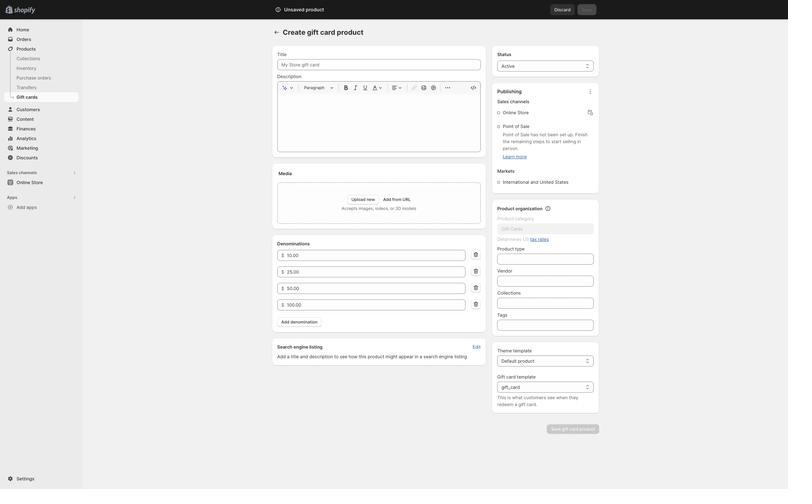 Task type: describe. For each thing, give the bounding box(es) containing it.
Product type text field
[[497, 254, 594, 265]]

upload new button
[[347, 195, 379, 205]]

add for add from url
[[383, 197, 391, 202]]

denomination
[[291, 320, 318, 325]]

product for product organization
[[497, 206, 515, 212]]

gift_card
[[502, 385, 520, 391]]

finances link
[[4, 124, 79, 134]]

save for save gift card product
[[551, 427, 561, 432]]

analytics
[[17, 136, 36, 141]]

media
[[279, 171, 292, 176]]

denominations
[[277, 241, 310, 247]]

0 horizontal spatial and
[[300, 354, 308, 360]]

add from url
[[383, 197, 411, 202]]

us
[[523, 237, 529, 242]]

product category
[[497, 216, 534, 222]]

3 $ text field from the top
[[287, 283, 466, 294]]

gift for gift card template
[[497, 375, 505, 380]]

Title text field
[[277, 59, 481, 70]]

save gift card product
[[551, 427, 595, 432]]

add for add apps
[[17, 205, 25, 210]]

videos,
[[375, 206, 389, 211]]

url
[[403, 197, 411, 202]]

product organization
[[497, 206, 543, 212]]

to inside point of sale has not been set up. finish the remaining steps to start selling in person. learn more
[[546, 139, 550, 144]]

1 vertical spatial collections
[[497, 291, 521, 296]]

of for point of sale has not been set up. finish the remaining steps to start selling in person. learn more
[[515, 132, 519, 138]]

active
[[502, 63, 515, 69]]

settings
[[17, 477, 34, 482]]

paragraph
[[304, 85, 325, 90]]

0 vertical spatial sales
[[497, 99, 509, 104]]

search
[[424, 354, 438, 360]]

has
[[531, 132, 538, 138]]

apps
[[26, 205, 37, 210]]

theme
[[497, 348, 512, 354]]

online store link
[[4, 178, 79, 188]]

accepts
[[342, 206, 358, 211]]

upload
[[352, 197, 366, 202]]

search for search engine listing
[[277, 345, 292, 350]]

person.
[[503, 146, 519, 151]]

orders link
[[4, 34, 79, 44]]

been
[[548, 132, 558, 138]]

add from url button
[[383, 197, 411, 202]]

3 $ from the top
[[281, 286, 284, 292]]

1 horizontal spatial engine
[[439, 354, 453, 360]]

transfers
[[17, 85, 36, 90]]

theme template
[[497, 348, 532, 354]]

marketing
[[17, 145, 38, 151]]

organization
[[516, 206, 543, 212]]

search engine listing
[[277, 345, 323, 350]]

1 horizontal spatial a
[[420, 354, 422, 360]]

1 vertical spatial template
[[517, 375, 536, 380]]

add apps button
[[4, 203, 79, 212]]

finish
[[575, 132, 588, 138]]

edit
[[473, 345, 481, 350]]

$ text field
[[287, 300, 466, 311]]

gift card template
[[497, 375, 536, 380]]

Collections text field
[[497, 298, 594, 309]]

the
[[503, 139, 510, 144]]

add a title and description to see how this product might appear in a search engine listing
[[277, 354, 467, 360]]

discard
[[555, 7, 571, 12]]

of for point of sale
[[515, 124, 519, 129]]

cards
[[26, 94, 38, 100]]

discard button
[[550, 4, 575, 15]]

vendor
[[497, 268, 513, 274]]

united
[[540, 180, 554, 185]]

Product category text field
[[497, 224, 594, 235]]

or
[[390, 206, 394, 211]]

gift cards
[[17, 94, 38, 100]]

international and united states
[[503, 180, 569, 185]]

images,
[[359, 206, 374, 211]]

search for search
[[306, 7, 320, 12]]

0 horizontal spatial listing
[[309, 345, 323, 350]]

remaining
[[511, 139, 532, 144]]

1 vertical spatial to
[[334, 354, 339, 360]]

tags
[[497, 313, 508, 318]]

models
[[402, 206, 416, 211]]

product for product type
[[497, 246, 514, 252]]

sale for point of sale has not been set up. finish the remaining steps to start selling in person. learn more
[[521, 132, 530, 138]]

card for save
[[570, 427, 579, 432]]

customers link
[[4, 105, 79, 114]]

1 horizontal spatial channels
[[510, 99, 529, 104]]

discounts
[[17, 155, 38, 161]]

customers
[[524, 395, 546, 401]]

1 vertical spatial in
[[415, 354, 419, 360]]

3d
[[396, 206, 401, 211]]

shopify image
[[14, 7, 35, 14]]

a inside this is what customers see when they redeem a gift card.
[[515, 402, 517, 408]]

create gift card product
[[283, 28, 364, 37]]

point of sale
[[503, 124, 530, 129]]

category
[[515, 216, 534, 222]]

store inside online store link
[[31, 180, 43, 185]]

1 $ from the top
[[281, 253, 284, 259]]

create
[[283, 28, 306, 37]]

determines
[[497, 237, 522, 242]]

home
[[17, 27, 29, 32]]

home link
[[4, 25, 79, 34]]

description
[[277, 74, 301, 79]]



Task type: vqa. For each thing, say whether or not it's contained in the screenshot.
left the Shopify image
no



Task type: locate. For each thing, give the bounding box(es) containing it.
inventory
[[17, 65, 36, 71]]

product down product organization
[[497, 216, 514, 222]]

orders
[[17, 37, 31, 42]]

content
[[17, 116, 34, 122]]

Tags text field
[[497, 320, 594, 331]]

1 vertical spatial sale
[[521, 132, 530, 138]]

gift inside button
[[562, 427, 569, 432]]

sales down publishing
[[497, 99, 509, 104]]

0 horizontal spatial card
[[320, 28, 335, 37]]

0 vertical spatial search
[[306, 7, 320, 12]]

2 horizontal spatial a
[[515, 402, 517, 408]]

add
[[383, 197, 391, 202], [17, 205, 25, 210], [281, 320, 289, 325], [277, 354, 286, 360]]

gift down when
[[562, 427, 569, 432]]

product up product category
[[497, 206, 515, 212]]

add left title at the bottom left of the page
[[277, 354, 286, 360]]

card
[[320, 28, 335, 37], [506, 375, 516, 380], [570, 427, 579, 432]]

0 vertical spatial to
[[546, 139, 550, 144]]

0 vertical spatial and
[[531, 180, 539, 185]]

save
[[582, 7, 592, 12], [551, 427, 561, 432]]

add apps
[[17, 205, 37, 210]]

0 vertical spatial gift
[[17, 94, 25, 100]]

channels down publishing
[[510, 99, 529, 104]]

gift for gift cards
[[17, 94, 25, 100]]

redeem
[[497, 402, 514, 408]]

save button
[[578, 4, 596, 15]]

save down when
[[551, 427, 561, 432]]

gift left cards
[[17, 94, 25, 100]]

card up gift_card
[[506, 375, 516, 380]]

1 horizontal spatial online
[[503, 110, 516, 115]]

engine right search
[[439, 354, 453, 360]]

1 vertical spatial online store
[[17, 180, 43, 185]]

default product
[[502, 359, 535, 364]]

product type
[[497, 246, 525, 252]]

1 horizontal spatial gift
[[497, 375, 505, 380]]

1 sale from the top
[[521, 124, 530, 129]]

0 horizontal spatial in
[[415, 354, 419, 360]]

card.
[[527, 402, 538, 408]]

description
[[309, 354, 333, 360]]

of inside point of sale has not been set up. finish the remaining steps to start selling in person. learn more
[[515, 132, 519, 138]]

0 vertical spatial store
[[518, 110, 529, 115]]

0 horizontal spatial online
[[17, 180, 30, 185]]

2 vertical spatial card
[[570, 427, 579, 432]]

states
[[555, 180, 569, 185]]

sales channels down publishing
[[497, 99, 529, 104]]

unsaved product
[[284, 7, 324, 12]]

1 point from the top
[[503, 124, 514, 129]]

2 vertical spatial $ text field
[[287, 283, 466, 294]]

gift for create
[[307, 28, 319, 37]]

2 point from the top
[[503, 132, 514, 138]]

from
[[392, 197, 402, 202]]

save for save
[[582, 7, 592, 12]]

1 vertical spatial channels
[[19, 170, 37, 175]]

add denomination button
[[277, 318, 322, 327]]

2 $ from the top
[[281, 270, 284, 275]]

$
[[281, 253, 284, 259], [281, 270, 284, 275], [281, 286, 284, 292], [281, 303, 284, 308]]

0 horizontal spatial to
[[334, 354, 339, 360]]

0 horizontal spatial engine
[[294, 345, 308, 350]]

sales channels inside button
[[7, 170, 37, 175]]

save inside save 'button'
[[582, 7, 592, 12]]

channels
[[510, 99, 529, 104], [19, 170, 37, 175]]

channels inside button
[[19, 170, 37, 175]]

content link
[[4, 114, 79, 124]]

apps button
[[4, 193, 79, 203]]

sale inside point of sale has not been set up. finish the remaining steps to start selling in person. learn more
[[521, 132, 530, 138]]

search inside search button
[[306, 7, 320, 12]]

0 vertical spatial point
[[503, 124, 514, 129]]

up.
[[568, 132, 574, 138]]

in
[[578, 139, 581, 144], [415, 354, 419, 360]]

to
[[546, 139, 550, 144], [334, 354, 339, 360]]

0 vertical spatial online
[[503, 110, 516, 115]]

online up point of sale
[[503, 110, 516, 115]]

online store inside "button"
[[17, 180, 43, 185]]

1 horizontal spatial card
[[506, 375, 516, 380]]

collections up the inventory
[[17, 56, 40, 61]]

not
[[540, 132, 547, 138]]

point inside point of sale has not been set up. finish the remaining steps to start selling in person. learn more
[[503, 132, 514, 138]]

in right appear
[[415, 354, 419, 360]]

3 product from the top
[[497, 246, 514, 252]]

point for point of sale has not been set up. finish the remaining steps to start selling in person. learn more
[[503, 132, 514, 138]]

in inside point of sale has not been set up. finish the remaining steps to start selling in person. learn more
[[578, 139, 581, 144]]

1 of from the top
[[515, 124, 519, 129]]

0 vertical spatial sales channels
[[497, 99, 529, 104]]

1 horizontal spatial in
[[578, 139, 581, 144]]

0 vertical spatial see
[[340, 354, 347, 360]]

status
[[497, 52, 511, 57]]

1 horizontal spatial gift
[[519, 402, 526, 408]]

0 vertical spatial card
[[320, 28, 335, 37]]

1 horizontal spatial listing
[[455, 354, 467, 360]]

1 horizontal spatial store
[[518, 110, 529, 115]]

sales channels down discounts
[[7, 170, 37, 175]]

0 vertical spatial of
[[515, 124, 519, 129]]

is
[[508, 395, 511, 401]]

see left how
[[340, 354, 347, 360]]

sales channels
[[497, 99, 529, 104], [7, 170, 37, 175]]

product inside button
[[580, 427, 595, 432]]

1 horizontal spatial sales
[[497, 99, 509, 104]]

1 vertical spatial and
[[300, 354, 308, 360]]

0 vertical spatial template
[[513, 348, 532, 354]]

0 horizontal spatial gift
[[17, 94, 25, 100]]

1 horizontal spatial see
[[547, 395, 555, 401]]

this is what customers see when they redeem a gift card.
[[497, 395, 578, 408]]

apps
[[7, 195, 17, 200]]

1 vertical spatial gift
[[497, 375, 505, 380]]

sales channels button
[[4, 168, 79, 178]]

purchase orders
[[17, 75, 51, 81]]

tax rates link
[[530, 237, 549, 242]]

0 horizontal spatial gift
[[307, 28, 319, 37]]

1 vertical spatial sales channels
[[7, 170, 37, 175]]

sales down discounts
[[7, 170, 18, 175]]

2 of from the top
[[515, 132, 519, 138]]

a left title at the bottom left of the page
[[287, 354, 290, 360]]

card inside button
[[570, 427, 579, 432]]

tax
[[530, 237, 537, 242]]

Vendor text field
[[497, 276, 594, 287]]

1 vertical spatial card
[[506, 375, 516, 380]]

gift cards link
[[4, 92, 79, 102]]

card for create
[[320, 28, 335, 37]]

more
[[516, 154, 527, 160]]

gift for save
[[562, 427, 569, 432]]

set
[[560, 132, 566, 138]]

in down the finish
[[578, 139, 581, 144]]

settings link
[[4, 475, 79, 484]]

1 vertical spatial product
[[497, 216, 514, 222]]

0 vertical spatial sale
[[521, 124, 530, 129]]

sale
[[521, 124, 530, 129], [521, 132, 530, 138]]

gift right create on the left of page
[[307, 28, 319, 37]]

0 horizontal spatial sales channels
[[7, 170, 37, 175]]

0 vertical spatial save
[[582, 7, 592, 12]]

steps
[[533, 139, 545, 144]]

search right "unsaved"
[[306, 7, 320, 12]]

0 horizontal spatial save
[[551, 427, 561, 432]]

online store button
[[0, 178, 83, 188]]

point for point of sale
[[503, 124, 514, 129]]

listing right search
[[455, 354, 467, 360]]

online store down sales channels button
[[17, 180, 43, 185]]

markets
[[497, 169, 515, 174]]

add left apps
[[17, 205, 25, 210]]

sale for point of sale
[[521, 124, 530, 129]]

1 vertical spatial gift
[[519, 402, 526, 408]]

0 vertical spatial gift
[[307, 28, 319, 37]]

how
[[349, 354, 358, 360]]

collections down vendor
[[497, 291, 521, 296]]

1 horizontal spatial online store
[[503, 110, 529, 115]]

add for add a title and description to see how this product might appear in a search engine listing
[[277, 354, 286, 360]]

0 horizontal spatial channels
[[19, 170, 37, 175]]

1 vertical spatial sales
[[7, 170, 18, 175]]

2 vertical spatial gift
[[562, 427, 569, 432]]

$ text field
[[287, 250, 466, 261], [287, 267, 466, 278], [287, 283, 466, 294]]

listing up description
[[309, 345, 323, 350]]

learn
[[503, 154, 515, 160]]

1 horizontal spatial collections
[[497, 291, 521, 296]]

0 vertical spatial online store
[[503, 110, 529, 115]]

1 vertical spatial search
[[277, 345, 292, 350]]

1 vertical spatial $ text field
[[287, 267, 466, 278]]

online inside "button"
[[17, 180, 30, 185]]

1 vertical spatial of
[[515, 132, 519, 138]]

and left united
[[531, 180, 539, 185]]

4 $ from the top
[[281, 303, 284, 308]]

to right description
[[334, 354, 339, 360]]

2 sale from the top
[[521, 132, 530, 138]]

determines us tax rates
[[497, 237, 549, 242]]

sales
[[497, 99, 509, 104], [7, 170, 18, 175]]

1 vertical spatial store
[[31, 180, 43, 185]]

discounts link
[[4, 153, 79, 163]]

product down the determines
[[497, 246, 514, 252]]

and
[[531, 180, 539, 185], [300, 354, 308, 360]]

when
[[556, 395, 568, 401]]

1 vertical spatial see
[[547, 395, 555, 401]]

1 vertical spatial point
[[503, 132, 514, 138]]

might
[[386, 354, 398, 360]]

to left start
[[546, 139, 550, 144]]

sales inside button
[[7, 170, 18, 175]]

2 $ text field from the top
[[287, 267, 466, 278]]

see inside this is what customers see when they redeem a gift card.
[[547, 395, 555, 401]]

save right discard 'button'
[[582, 7, 592, 12]]

gift inside "gift cards" link
[[17, 94, 25, 100]]

1 horizontal spatial to
[[546, 139, 550, 144]]

channels down discounts
[[19, 170, 37, 175]]

add left denomination
[[281, 320, 289, 325]]

products link
[[4, 44, 79, 54]]

0 horizontal spatial search
[[277, 345, 292, 350]]

collections
[[17, 56, 40, 61], [497, 291, 521, 296]]

inventory link
[[4, 63, 79, 73]]

0 vertical spatial engine
[[294, 345, 308, 350]]

gift up gift_card
[[497, 375, 505, 380]]

add for add denomination
[[281, 320, 289, 325]]

2 product from the top
[[497, 216, 514, 222]]

orders
[[37, 75, 51, 81]]

1 vertical spatial online
[[17, 180, 30, 185]]

0 vertical spatial channels
[[510, 99, 529, 104]]

and right title at the bottom left of the page
[[300, 354, 308, 360]]

1 horizontal spatial and
[[531, 180, 539, 185]]

0 vertical spatial $ text field
[[287, 250, 466, 261]]

add left from
[[383, 197, 391, 202]]

0 horizontal spatial see
[[340, 354, 347, 360]]

store down sales channels button
[[31, 180, 43, 185]]

0 horizontal spatial collections
[[17, 56, 40, 61]]

analytics link
[[4, 134, 79, 143]]

2 vertical spatial product
[[497, 246, 514, 252]]

engine up title at the bottom left of the page
[[294, 345, 308, 350]]

publishing
[[497, 89, 522, 94]]

online up apps in the left top of the page
[[17, 180, 30, 185]]

store up point of sale
[[518, 110, 529, 115]]

0 horizontal spatial sales
[[7, 170, 18, 175]]

0 vertical spatial collections
[[17, 56, 40, 61]]

default
[[502, 359, 517, 364]]

add denomination
[[281, 320, 318, 325]]

online store up point of sale
[[503, 110, 529, 115]]

search up title at the bottom left of the page
[[277, 345, 292, 350]]

card down they
[[570, 427, 579, 432]]

gift inside this is what customers see when they redeem a gift card.
[[519, 402, 526, 408]]

see
[[340, 354, 347, 360], [547, 395, 555, 401]]

they
[[569, 395, 578, 401]]

product
[[306, 7, 324, 12], [337, 28, 364, 37], [368, 354, 384, 360], [518, 359, 535, 364], [580, 427, 595, 432]]

template up default product
[[513, 348, 532, 354]]

1 horizontal spatial search
[[306, 7, 320, 12]]

save gift card product button
[[547, 425, 599, 435]]

accepts images, videos, or 3d models
[[342, 206, 416, 211]]

customers
[[17, 107, 40, 112]]

0 horizontal spatial online store
[[17, 180, 43, 185]]

1 vertical spatial save
[[551, 427, 561, 432]]

2 horizontal spatial gift
[[562, 427, 569, 432]]

save inside save gift card product button
[[551, 427, 561, 432]]

point of sale has not been set up. finish the remaining steps to start selling in person. learn more
[[503, 132, 588, 160]]

international
[[503, 180, 529, 185]]

appear
[[399, 354, 414, 360]]

0 vertical spatial product
[[497, 206, 515, 212]]

start
[[552, 139, 561, 144]]

rates
[[538, 237, 549, 242]]

1 horizontal spatial sales channels
[[497, 99, 529, 104]]

0 vertical spatial listing
[[309, 345, 323, 350]]

card down unsaved product
[[320, 28, 335, 37]]

gift
[[17, 94, 25, 100], [497, 375, 505, 380]]

0 vertical spatial in
[[578, 139, 581, 144]]

edit button
[[469, 343, 485, 352]]

1 $ text field from the top
[[287, 250, 466, 261]]

1 vertical spatial listing
[[455, 354, 467, 360]]

1 vertical spatial engine
[[439, 354, 453, 360]]

paragraph button
[[301, 84, 336, 92]]

product for product category
[[497, 216, 514, 222]]

template down default product
[[517, 375, 536, 380]]

type
[[515, 246, 525, 252]]

upload new
[[352, 197, 375, 202]]

title
[[291, 354, 299, 360]]

2 horizontal spatial card
[[570, 427, 579, 432]]

gift down what
[[519, 402, 526, 408]]

a down what
[[515, 402, 517, 408]]

1 product from the top
[[497, 206, 515, 212]]

products
[[17, 46, 36, 52]]

gift
[[307, 28, 319, 37], [519, 402, 526, 408], [562, 427, 569, 432]]

0 horizontal spatial a
[[287, 354, 290, 360]]

see left when
[[547, 395, 555, 401]]

1 horizontal spatial save
[[582, 7, 592, 12]]

0 horizontal spatial store
[[31, 180, 43, 185]]

a left search
[[420, 354, 422, 360]]

purchase orders link
[[4, 73, 79, 83]]



